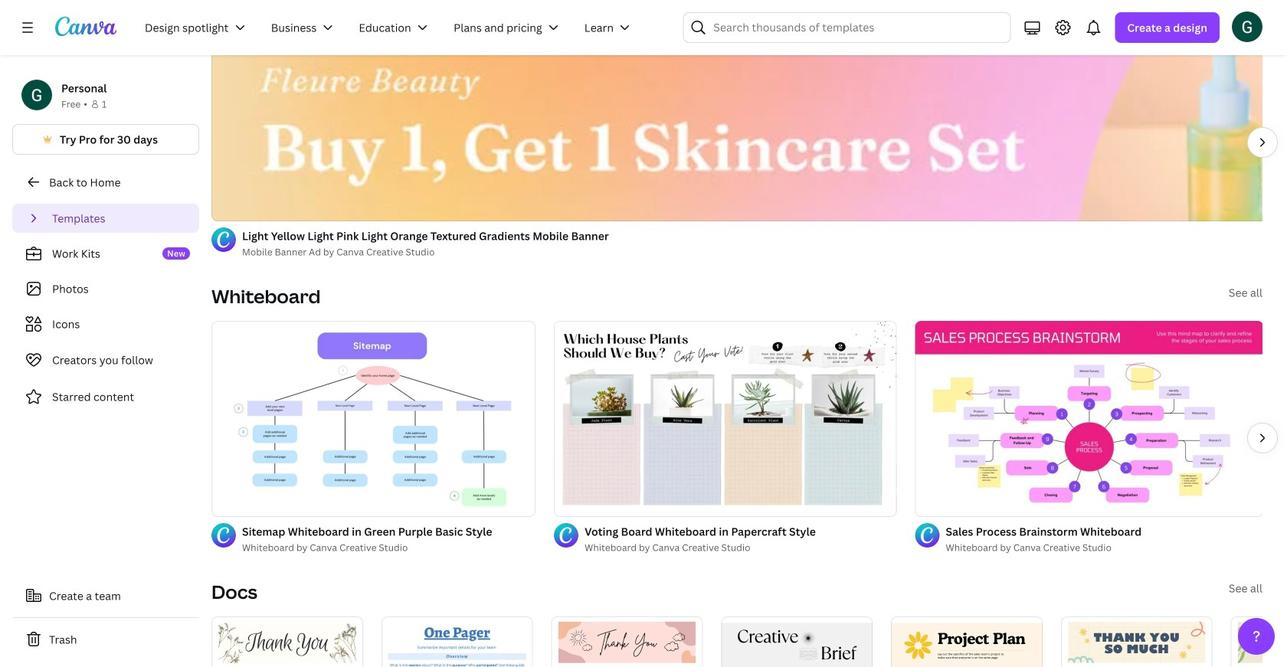 Task type: describe. For each thing, give the bounding box(es) containing it.
thank you letter doc in cream denim blue playful colorful style image
[[1061, 617, 1212, 667]]

Search search field
[[714, 13, 1001, 42]]

sitemap whiteboard in green purple basic style image
[[211, 321, 536, 517]]

one pager doc image
[[381, 617, 533, 667]]

project plan doc image
[[891, 617, 1043, 667]]

voting board whiteboard in papercraft style image
[[554, 321, 897, 517]]

sales process brainstorm whiteboard image
[[915, 321, 1264, 517]]

top level navigation element
[[135, 12, 646, 43]]

thank you letter doc in pink black playful illustrative style image
[[551, 617, 703, 667]]



Task type: locate. For each thing, give the bounding box(es) containing it.
light yellow light pink light orange textured gradients  mobile banner image
[[211, 25, 1287, 221]]

thank you letter doc in yellow green friendly elegant style image
[[1231, 617, 1287, 667]]

wedding thank you letter doc in white beige simple elegant style image
[[211, 617, 363, 667]]

greg robinson image
[[1232, 11, 1263, 42]]

creative brief doc image
[[721, 617, 873, 667]]

None search field
[[683, 12, 1011, 43]]



Task type: vqa. For each thing, say whether or not it's contained in the screenshot.
"1 filter options selected" element at the left top of the page
no



